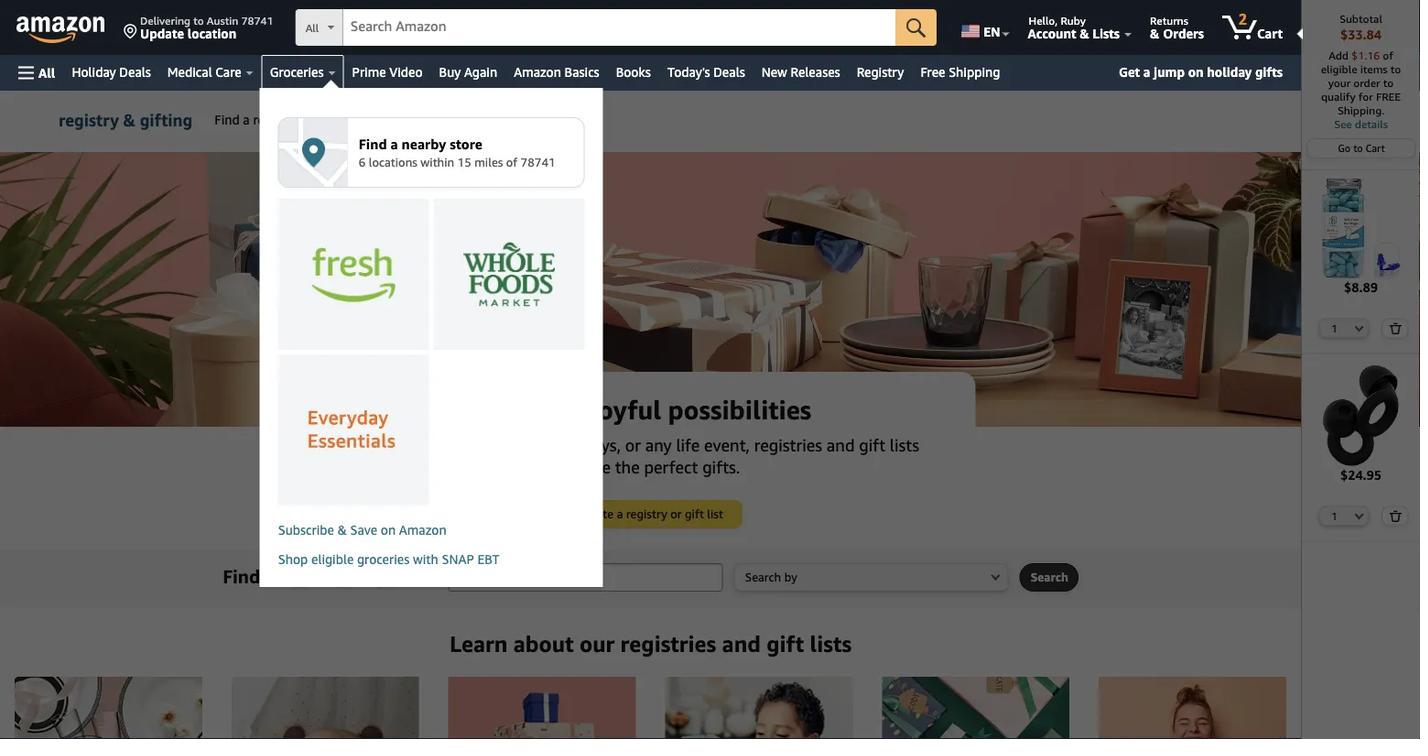 Task type: vqa. For each thing, say whether or not it's contained in the screenshot.
New Releases LINK
yes



Task type: describe. For each thing, give the bounding box(es) containing it.
new releases
[[762, 65, 841, 80]]

snap
[[442, 552, 474, 567]]

shipping.
[[1338, 104, 1385, 117]]

list left 'help'
[[527, 112, 544, 127]]

for
[[382, 435, 406, 455]]

or down subscribe & save on amazon
[[352, 565, 370, 587]]

free
[[921, 65, 946, 80]]

a hand holding a stack of wraped gifts image
[[449, 677, 636, 739]]

babies,
[[490, 435, 542, 455]]

none submit inside 'all' search box
[[896, 9, 937, 46]]

registries inside for weddings, babies, birthdays, or any life event, registries and gift lists ensure the perfect gifts.
[[755, 435, 823, 455]]

holiday
[[1208, 64, 1252, 79]]

lysian ultra soft foam earplugs sleep, 38db snr 31db nrr sound blocking noise cancelling ear plugs for sleeping, travel, shooting and working -60 pairs pack (lake blue) image
[[1311, 178, 1412, 278]]

releases
[[791, 65, 841, 80]]

find a registry or gift list inside find a registry or gift list link
[[215, 112, 361, 127]]

to right go
[[1354, 142, 1364, 154]]

returns
[[1151, 14, 1189, 27]]

prime
[[352, 65, 386, 80]]

registry
[[857, 65, 905, 80]]

dropdown image for search by
[[992, 573, 1001, 581]]

1 for $24.95
[[1332, 510, 1338, 522]]

registry up store
[[440, 112, 484, 127]]

shipping
[[949, 65, 1001, 80]]

holiday deals
[[72, 65, 151, 80]]

update
[[140, 26, 184, 41]]

location
[[188, 26, 237, 41]]

go to cart
[[1339, 142, 1386, 154]]

Search by name text field
[[449, 563, 723, 592]]

or inside find a registry or gift list link
[[301, 112, 313, 127]]

get
[[1119, 64, 1141, 79]]

a down the in the left bottom of the page
[[617, 507, 623, 521]]

all button
[[10, 55, 64, 91]]

registry inside 'link'
[[59, 110, 119, 130]]

subscribe
[[278, 523, 334, 538]]

go
[[1339, 142, 1351, 154]]

shop eligible groceries with snap ebt link
[[278, 551, 585, 569]]

today's deals
[[668, 65, 745, 80]]

of inside 'of eligible items to your order to qualify for free shipping.'
[[1384, 49, 1394, 62]]

groceries
[[357, 552, 410, 567]]

of eligible items to your order to qualify for free shipping.
[[1322, 49, 1402, 117]]

baby nursery with crib and teddy bear image
[[232, 677, 419, 739]]

1 for $8.89
[[1332, 323, 1338, 334]]

miles
[[475, 155, 503, 169]]

see details
[[1335, 118, 1389, 131]]

and inside for weddings, babies, birthdays, or any life event, registries and gift lists ensure the perfect gifts.
[[827, 435, 855, 455]]

store
[[450, 136, 483, 152]]

birthdays,
[[547, 435, 621, 455]]

groceries
[[270, 65, 324, 80]]

see
[[1335, 118, 1353, 131]]

a inside get a jump on holiday gifts link
[[1144, 64, 1151, 79]]

& for returns
[[1151, 26, 1160, 41]]

1 vertical spatial amazon
[[399, 523, 447, 538]]

by
[[785, 570, 798, 584]]

again
[[464, 65, 498, 80]]

navigation navigation
[[0, 0, 1421, 739]]

registry down subscribe
[[280, 565, 347, 587]]

a pair of champagne flutes on top of plates with ribbon image
[[15, 677, 202, 739]]

shop
[[278, 552, 308, 567]]

registry & gifting
[[59, 110, 193, 130]]

or down perfect
[[671, 507, 682, 521]]

78741 inside find a nearby store 6 locations within 15 miles of 78741
[[521, 155, 556, 169]]

save
[[350, 523, 378, 538]]

list left snap at the left bottom of page
[[411, 565, 438, 587]]

buy
[[439, 65, 461, 80]]

medical
[[167, 65, 212, 80]]

custom gift boxes and confetti image
[[0, 152, 1302, 427]]

Search Amazon text field
[[343, 10, 896, 45]]

gifts.
[[703, 457, 740, 477]]

0 horizontal spatial lists
[[810, 631, 852, 657]]

gifting
[[140, 110, 193, 130]]

amazon image
[[16, 16, 105, 44]]

on for save
[[381, 523, 396, 538]]

registry down the in the left bottom of the page
[[626, 507, 668, 521]]

wrapped holiday gifts with name tags image
[[882, 677, 1070, 739]]

unwrap
[[490, 395, 584, 425]]

qualify
[[1322, 90, 1356, 103]]

get a jump on holiday gifts
[[1119, 64, 1283, 79]]

prime video link
[[344, 60, 431, 85]]

eligible for items
[[1322, 63, 1358, 76]]

0 vertical spatial amazon
[[514, 65, 561, 80]]

1 vertical spatial create
[[579, 507, 614, 521]]

go to cart link
[[1308, 139, 1415, 158]]

ruby
[[1061, 14, 1086, 27]]

dropdown image
[[1355, 325, 1364, 332]]

gift inside for weddings, babies, birthdays, or any life event, registries and gift lists ensure the perfect gifts.
[[859, 435, 886, 455]]

0 horizontal spatial cart
[[1258, 26, 1283, 41]]

cart inside go to cart link
[[1366, 142, 1386, 154]]

0 horizontal spatial create a registry or gift list link
[[381, 91, 552, 149]]

weddings,
[[410, 435, 486, 455]]

amazon fresh image
[[308, 244, 400, 304]]

search for search
[[1031, 570, 1069, 584]]

learn
[[450, 631, 508, 657]]

new releases link
[[754, 60, 849, 85]]

whole foods market image
[[464, 241, 555, 308]]

0 vertical spatial create a registry or gift list
[[389, 112, 544, 127]]

perfect
[[644, 457, 698, 477]]

any
[[646, 435, 672, 455]]

all inside search box
[[306, 22, 319, 34]]

items
[[1361, 63, 1388, 76]]

delete image for $8.89
[[1390, 323, 1403, 334]]

life
[[676, 435, 700, 455]]

austin
[[207, 14, 238, 27]]

search by
[[745, 570, 798, 584]]

groceries link
[[262, 55, 344, 91]]

account
[[1028, 26, 1077, 41]]

1 vertical spatial and
[[722, 631, 761, 657]]

today's deals link
[[659, 60, 754, 85]]

new
[[762, 65, 788, 80]]

basics
[[565, 65, 600, 80]]

joyful
[[591, 395, 662, 425]]

on for jump
[[1189, 64, 1204, 79]]

add $1.16
[[1329, 49, 1384, 62]]

today's
[[668, 65, 710, 80]]

dropdown image for 1
[[1355, 512, 1364, 520]]



Task type: locate. For each thing, give the bounding box(es) containing it.
subtotal $33.84
[[1340, 12, 1383, 42]]

registry & gifting link
[[59, 91, 193, 149]]

amazon basics link
[[506, 60, 608, 85]]

video
[[390, 65, 423, 80]]

care
[[216, 65, 242, 80]]

free
[[1377, 90, 1402, 103]]

gifts
[[1256, 64, 1283, 79]]

deals for holiday deals
[[119, 65, 151, 80]]

1 vertical spatial registries
[[621, 631, 717, 657]]

$24.95
[[1341, 467, 1382, 482]]

order
[[1354, 76, 1381, 89]]

add
[[1329, 49, 1349, 62]]

& left gifting
[[123, 110, 135, 130]]

list down gifts.
[[707, 507, 724, 521]]

pet parent with dog and dessert image
[[1099, 677, 1287, 739]]

amazon
[[514, 65, 561, 80], [399, 523, 447, 538]]

create a registry or gift list down perfect
[[579, 507, 724, 521]]

0 horizontal spatial and
[[722, 631, 761, 657]]

1 vertical spatial 1
[[1332, 510, 1338, 522]]

subscribe & save on amazon link
[[278, 521, 585, 540]]

cart down the details on the right of the page
[[1366, 142, 1386, 154]]

78741 right austin
[[241, 14, 274, 27]]

prime video
[[352, 65, 423, 80]]

of inside find a nearby store 6 locations within 15 miles of 78741
[[506, 155, 518, 169]]

gift
[[316, 112, 337, 127], [503, 112, 524, 127], [859, 435, 886, 455], [685, 507, 704, 521], [375, 565, 406, 587], [767, 631, 804, 657]]

$1.16
[[1352, 49, 1381, 62]]

0 vertical spatial and
[[827, 435, 855, 455]]

0 horizontal spatial amazon
[[399, 523, 447, 538]]

1 vertical spatial cart
[[1366, 142, 1386, 154]]

0 vertical spatial delete image
[[1390, 323, 1403, 334]]

lists
[[890, 435, 920, 455], [810, 631, 852, 657]]

holiday deals link
[[64, 60, 159, 85]]

locations
[[369, 155, 418, 169]]

list down prime
[[340, 112, 358, 127]]

0 horizontal spatial of
[[506, 155, 518, 169]]

find down care
[[215, 112, 240, 127]]

for
[[1359, 90, 1374, 103]]

amazon basics
[[514, 65, 600, 80]]

eligible
[[1322, 63, 1358, 76], [311, 552, 354, 567]]

create up nearby
[[389, 112, 426, 127]]

hello,
[[1029, 14, 1058, 27]]

1 horizontal spatial eligible
[[1322, 63, 1358, 76]]

1 vertical spatial find
[[359, 136, 387, 152]]

of up items
[[1384, 49, 1394, 62]]

delete image for $24.95
[[1390, 510, 1403, 522]]

dropdown image
[[1355, 512, 1364, 520], [992, 573, 1001, 581]]

all up groceries "link"
[[306, 22, 319, 34]]

or up the in the left bottom of the page
[[625, 435, 641, 455]]

a inside find a registry or gift list link
[[243, 112, 250, 127]]

0 horizontal spatial search
[[745, 570, 782, 584]]

on right jump at the right top
[[1189, 64, 1204, 79]]

2 search from the left
[[1031, 570, 1069, 584]]

free shipping
[[921, 65, 1001, 80]]

or inside for weddings, babies, birthdays, or any life event, registries and gift lists ensure the perfect gifts.
[[625, 435, 641, 455]]

find inside find a nearby store 6 locations within 15 miles of 78741
[[359, 136, 387, 152]]

1 vertical spatial 78741
[[521, 155, 556, 169]]

details
[[1356, 118, 1389, 131]]

orders
[[1163, 26, 1205, 41]]

hello, ruby
[[1029, 14, 1086, 27]]

to up free
[[1384, 76, 1394, 89]]

1 horizontal spatial lists
[[890, 435, 920, 455]]

a
[[1144, 64, 1151, 79], [243, 112, 250, 127], [430, 112, 436, 127], [391, 136, 398, 152], [617, 507, 623, 521], [265, 565, 275, 587]]

loop quiet ear plugs for noise reduction &ndash; super soft, reusable hearing protection in flexible silicone for sleep, noise sensitivity - 8 ear tips in xs/s/m/l &ndash; 26db &amp; nrr 14 noise cancelling &ndash; black image
[[1311, 365, 1412, 466]]

1 search from the left
[[745, 570, 782, 584]]

the
[[615, 457, 640, 477]]

a child opening a birthday present image
[[665, 677, 853, 739]]

essentials image
[[308, 409, 400, 451]]

0 horizontal spatial registries
[[621, 631, 717, 657]]

find a registry or gift list
[[215, 112, 361, 127], [223, 565, 438, 587]]

help
[[559, 112, 586, 127]]

1 horizontal spatial amazon
[[514, 65, 561, 80]]

0 vertical spatial eligible
[[1322, 63, 1358, 76]]

search for search by
[[745, 570, 782, 584]]

returns & orders
[[1151, 14, 1205, 41]]

0 vertical spatial find
[[215, 112, 240, 127]]

0 horizontal spatial create a registry or gift list
[[389, 112, 544, 127]]

find a registry or gift list down groceries
[[215, 112, 361, 127]]

jump
[[1154, 64, 1185, 79]]

cart right 2
[[1258, 26, 1283, 41]]

2 delete image from the top
[[1390, 510, 1403, 522]]

find up 6
[[359, 136, 387, 152]]

1 vertical spatial find a registry or gift list
[[223, 565, 438, 587]]

1 horizontal spatial registries
[[755, 435, 823, 455]]

1 vertical spatial lists
[[810, 631, 852, 657]]

1 vertical spatial create a registry or gift list link
[[560, 501, 742, 528]]

& inside 'link'
[[123, 110, 135, 130]]

0 horizontal spatial create
[[389, 112, 426, 127]]

& for registry
[[123, 110, 135, 130]]

eligible inside "link"
[[311, 552, 354, 567]]

1 horizontal spatial dropdown image
[[1355, 512, 1364, 520]]

or down groceries "link"
[[301, 112, 313, 127]]

1 horizontal spatial all
[[306, 22, 319, 34]]

All search field
[[296, 9, 937, 48]]

1 horizontal spatial deals
[[714, 65, 745, 80]]

0 vertical spatial registries
[[755, 435, 823, 455]]

about
[[514, 631, 574, 657]]

our
[[580, 631, 615, 657]]

& left 'orders'
[[1151, 26, 1160, 41]]

78741
[[241, 14, 274, 27], [521, 155, 556, 169]]

buy again link
[[431, 60, 506, 85]]

create a registry or gift list up store
[[389, 112, 544, 127]]

1 1 from the top
[[1332, 323, 1338, 334]]

1 horizontal spatial create a registry or gift list
[[579, 507, 724, 521]]

ensure
[[561, 457, 611, 477]]

0 horizontal spatial deals
[[119, 65, 151, 80]]

6
[[359, 155, 366, 169]]

& for account
[[1080, 26, 1090, 41]]

unwrap joyful possibilities
[[490, 395, 812, 425]]

1 vertical spatial of
[[506, 155, 518, 169]]

1 deals from the left
[[119, 65, 151, 80]]

eligible up the your
[[1322, 63, 1358, 76]]

eligible for groceries
[[311, 552, 354, 567]]

lists inside for weddings, babies, birthdays, or any life event, registries and gift lists ensure the perfect gifts.
[[890, 435, 920, 455]]

eligible down subscribe
[[311, 552, 354, 567]]

amazon left basics
[[514, 65, 561, 80]]

0 vertical spatial cart
[[1258, 26, 1283, 41]]

registry link
[[849, 60, 913, 85]]

all down amazon image at the top of the page
[[38, 65, 55, 80]]

all
[[306, 22, 319, 34], [38, 65, 55, 80]]

& inside returns & orders
[[1151, 26, 1160, 41]]

15
[[458, 155, 472, 169]]

0 vertical spatial all
[[306, 22, 319, 34]]

registry down the holiday
[[59, 110, 119, 130]]

1 vertical spatial eligible
[[311, 552, 354, 567]]

& left lists
[[1080, 26, 1090, 41]]

1 vertical spatial create a registry or gift list
[[579, 507, 724, 521]]

0 vertical spatial dropdown image
[[1355, 512, 1364, 520]]

to left austin
[[193, 14, 204, 27]]

None submit
[[896, 9, 937, 46]]

delivering to austin 78741 update location
[[140, 14, 274, 41]]

within
[[421, 155, 455, 169]]

0 vertical spatial find a registry or gift list
[[215, 112, 361, 127]]

0 vertical spatial 1
[[1332, 323, 1338, 334]]

nearby
[[402, 136, 446, 152]]

$33.84
[[1341, 27, 1382, 42]]

find
[[215, 112, 240, 127], [359, 136, 387, 152], [223, 565, 260, 587]]

deals right today's
[[714, 65, 745, 80]]

1 horizontal spatial cart
[[1366, 142, 1386, 154]]

learn about our registries and gift lists
[[450, 631, 852, 657]]

registries down possibilities
[[755, 435, 823, 455]]

0 horizontal spatial all
[[38, 65, 55, 80]]

1 horizontal spatial of
[[1384, 49, 1394, 62]]

subtotal
[[1340, 12, 1383, 25]]

all inside 'button'
[[38, 65, 55, 80]]

event,
[[704, 435, 750, 455]]

search
[[745, 570, 782, 584], [1031, 570, 1069, 584]]

list
[[340, 112, 358, 127], [527, 112, 544, 127], [707, 507, 724, 521], [411, 565, 438, 587]]

a up nearby
[[430, 112, 436, 127]]

2 vertical spatial find
[[223, 565, 260, 587]]

amazon up with
[[399, 523, 447, 538]]

of right miles at the top
[[506, 155, 518, 169]]

1 vertical spatial on
[[381, 523, 396, 538]]

0 vertical spatial create
[[389, 112, 426, 127]]

to inside delivering to austin 78741 update location
[[193, 14, 204, 27]]

1 delete image from the top
[[1390, 323, 1403, 334]]

deals
[[119, 65, 151, 80], [714, 65, 745, 80]]

0 horizontal spatial on
[[381, 523, 396, 538]]

lists
[[1093, 26, 1120, 41]]

deals for today's deals
[[714, 65, 745, 80]]

possibilities
[[668, 395, 812, 425]]

holiday
[[72, 65, 116, 80]]

to right items
[[1391, 63, 1402, 76]]

0 vertical spatial on
[[1189, 64, 1204, 79]]

eligible inside 'of eligible items to your order to qualify for free shipping.'
[[1322, 63, 1358, 76]]

find left "shop"
[[223, 565, 260, 587]]

help link
[[552, 91, 594, 149]]

1 horizontal spatial search
[[1031, 570, 1069, 584]]

a right the get in the top right of the page
[[1144, 64, 1151, 79]]

books link
[[608, 60, 659, 85]]

1 vertical spatial all
[[38, 65, 55, 80]]

0 horizontal spatial 78741
[[241, 14, 274, 27]]

78741 inside delivering to austin 78741 update location
[[241, 14, 274, 27]]

create a registry or gift list link down perfect
[[560, 501, 742, 528]]

rectangle24805 image
[[279, 118, 348, 187]]

1 horizontal spatial create a registry or gift list link
[[560, 501, 742, 528]]

create a registry or gift list link up the 15
[[381, 91, 552, 149]]

subscribe & save on amazon
[[278, 523, 447, 538]]

2 1 from the top
[[1332, 510, 1338, 522]]

on right the save
[[381, 523, 396, 538]]

list inside find a registry or gift list link
[[340, 112, 358, 127]]

0 horizontal spatial eligible
[[311, 552, 354, 567]]

registry down groceries
[[253, 112, 298, 127]]

1 horizontal spatial create
[[579, 507, 614, 521]]

with
[[413, 552, 439, 567]]

0 horizontal spatial dropdown image
[[992, 573, 1001, 581]]

or up miles at the top
[[488, 112, 500, 127]]

& for subscribe
[[338, 523, 347, 538]]

0 vertical spatial create a registry or gift list link
[[381, 91, 552, 149]]

en
[[984, 24, 1001, 39]]

deals right the holiday
[[119, 65, 151, 80]]

a left "shop"
[[265, 565, 275, 587]]

2
[[1239, 11, 1248, 28]]

0 vertical spatial of
[[1384, 49, 1394, 62]]

a inside find a nearby store 6 locations within 15 miles of 78741
[[391, 136, 398, 152]]

medical care link
[[159, 60, 262, 85]]

shop eligible groceries with snap ebt
[[278, 552, 500, 567]]

1 horizontal spatial and
[[827, 435, 855, 455]]

0 vertical spatial 78741
[[241, 14, 274, 27]]

medical care
[[167, 65, 242, 80]]

& left the save
[[338, 523, 347, 538]]

0 vertical spatial lists
[[890, 435, 920, 455]]

1 horizontal spatial on
[[1189, 64, 1204, 79]]

ebt
[[478, 552, 500, 567]]

1 vertical spatial delete image
[[1390, 510, 1403, 522]]

1 vertical spatial dropdown image
[[992, 573, 1001, 581]]

your
[[1329, 76, 1351, 89]]

2 deals from the left
[[714, 65, 745, 80]]

78741 right miles at the top
[[521, 155, 556, 169]]

a up locations
[[391, 136, 398, 152]]

a down 'medical care' link
[[243, 112, 250, 127]]

for weddings, babies, birthdays, or any life event, registries and gift lists ensure the perfect gifts.
[[382, 435, 920, 477]]

create down "ensure"
[[579, 507, 614, 521]]

buy again
[[439, 65, 498, 80]]

delivering
[[140, 14, 191, 27]]

delete image
[[1390, 323, 1403, 334], [1390, 510, 1403, 522]]

1 horizontal spatial 78741
[[521, 155, 556, 169]]

registries right the our
[[621, 631, 717, 657]]

find a registry or gift list down subscribe
[[223, 565, 438, 587]]



